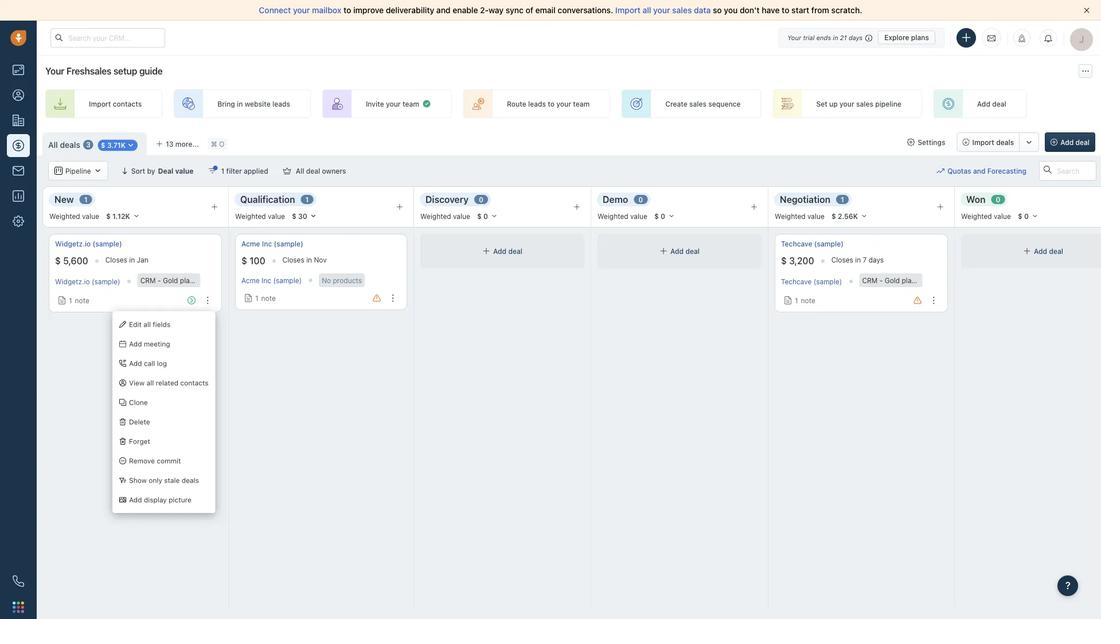 Task type: vqa. For each thing, say whether or not it's contained in the screenshot.
SHOW ONLY STALE DEALS
yes



Task type: describe. For each thing, give the bounding box(es) containing it.
1 leads from the left
[[272, 100, 290, 108]]

0 horizontal spatial contacts
[[113, 100, 142, 108]]

demo
[[603, 194, 628, 205]]

13
[[166, 140, 174, 148]]

note for $ 3,200
[[801, 297, 816, 305]]

meeting
[[144, 340, 170, 348]]

weighted for won
[[962, 212, 992, 220]]

route leads to your team link
[[464, 89, 611, 118]]

container_wx8msf4aqz5i3rn1 image inside quotas and forecasting link
[[937, 167, 945, 175]]

$ 100
[[242, 256, 265, 267]]

1 vertical spatial days
[[869, 256, 884, 264]]

1 widgetz.io from the top
[[55, 240, 91, 248]]

$ 0 for demo
[[655, 212, 665, 220]]

weighted for discovery
[[421, 212, 451, 220]]

sync
[[506, 5, 524, 15]]

by
[[147, 167, 155, 175]]

container_wx8msf4aqz5i3rn1 image inside "all deal owners" button
[[283, 167, 291, 175]]

from
[[812, 5, 830, 15]]

o
[[219, 140, 225, 148]]

$ 0 button for discovery
[[472, 210, 503, 223]]

3
[[86, 141, 90, 149]]

all deal owners button
[[276, 161, 354, 181]]

container_wx8msf4aqz5i3rn1 image inside settings popup button
[[907, 138, 915, 146]]

1 up '$ 2.56k'
[[841, 196, 844, 204]]

leads inside "link"
[[528, 100, 546, 108]]

route
[[507, 100, 526, 108]]

guide
[[139, 66, 163, 77]]

2.56k
[[838, 212, 858, 220]]

show only stale deals
[[129, 477, 199, 485]]

weighted for new
[[49, 212, 80, 220]]

$ 0 for won
[[1018, 212, 1029, 220]]

3.71k
[[107, 141, 126, 149]]

forecasting
[[988, 167, 1027, 175]]

more...
[[175, 140, 199, 148]]

invite
[[366, 100, 384, 108]]

$ 1.12k
[[106, 212, 130, 220]]

2 horizontal spatial to
[[782, 5, 790, 15]]

view
[[129, 379, 145, 387]]

$ 0 for discovery
[[477, 212, 488, 220]]

new
[[55, 194, 74, 205]]

3,200
[[789, 256, 814, 267]]

value for won
[[994, 212, 1011, 220]]

add deal inside "link"
[[978, 100, 1007, 108]]

1 acme from the top
[[242, 240, 260, 248]]

deal inside "link"
[[993, 100, 1007, 108]]

$ 30
[[292, 212, 307, 220]]

closes in nov
[[283, 256, 327, 264]]

way
[[489, 5, 504, 15]]

bring in website leads link
[[174, 89, 311, 118]]

have
[[762, 5, 780, 15]]

quotas and forecasting
[[948, 167, 1027, 175]]

value for new
[[82, 212, 99, 220]]

explore
[[885, 34, 910, 42]]

all deals 3
[[48, 140, 90, 150]]

deal
[[158, 167, 173, 175]]

you
[[724, 5, 738, 15]]

all deals link
[[48, 139, 80, 151]]

enable
[[453, 5, 478, 15]]

all deal owners
[[296, 167, 346, 175]]

forget
[[129, 438, 150, 446]]

close image
[[1084, 7, 1090, 13]]

your left "mailbox"
[[293, 5, 310, 15]]

email image
[[988, 33, 996, 43]]

2 acme inc (sample) from the top
[[242, 276, 302, 285]]

1 widgetz.io (sample) link from the top
[[55, 239, 122, 249]]

add inside add deal button
[[1061, 138, 1074, 146]]

stale
[[164, 477, 180, 485]]

closes in 7 days
[[832, 256, 884, 264]]

your inside 'link'
[[840, 100, 855, 108]]

connect your mailbox to improve deliverability and enable 2-way sync of email conversations. import all your sales data so you don't have to start from scratch.
[[259, 5, 863, 15]]

closes for 100
[[283, 256, 304, 264]]

discovery
[[426, 194, 469, 205]]

container_wx8msf4aqz5i3rn1 image inside pipeline "popup button"
[[94, 167, 102, 175]]

1 vertical spatial and
[[974, 167, 986, 175]]

weighted value for won
[[962, 212, 1011, 220]]

your trial ends in 21 days
[[788, 34, 863, 41]]

in left 21
[[833, 34, 839, 41]]

weighted for demo
[[598, 212, 629, 220]]

1 horizontal spatial contacts
[[180, 379, 209, 387]]

2-
[[480, 5, 489, 15]]

sort
[[131, 167, 145, 175]]

display
[[144, 496, 167, 504]]

only
[[149, 477, 162, 485]]

add deal button
[[1045, 133, 1096, 152]]

container_wx8msf4aqz5i3rn1 image inside 1 filter applied button
[[209, 167, 217, 175]]

edit all fields
[[129, 321, 170, 329]]

up
[[830, 100, 838, 108]]

weighted value for new
[[49, 212, 99, 220]]

weighted for negotiation
[[775, 212, 806, 220]]

improve
[[353, 5, 384, 15]]

pipeline
[[65, 167, 91, 175]]

crm - gold plan monthly (sample) for $ 3,200
[[862, 277, 974, 285]]

2 techcave (sample) from the top
[[781, 278, 842, 286]]

your inside "link"
[[557, 100, 571, 108]]

gold for $ 3,200
[[885, 277, 900, 285]]

phone element
[[7, 570, 30, 593]]

$ 0 button for won
[[1013, 210, 1044, 223]]

freshworks switcher image
[[13, 602, 24, 613]]

all for fields
[[144, 321, 151, 329]]

⌘ o
[[211, 140, 225, 148]]

explore plans
[[885, 34, 929, 42]]

2 acme from the top
[[242, 276, 260, 285]]

remove commit
[[129, 457, 181, 465]]

Search field
[[1040, 161, 1097, 181]]

setup
[[113, 66, 137, 77]]

freshsales
[[66, 66, 111, 77]]

$ 3,200
[[781, 256, 814, 267]]

team inside invite your team link
[[403, 100, 419, 108]]

weighted value for demo
[[598, 212, 648, 220]]

0 vertical spatial import
[[616, 5, 641, 15]]

ends
[[817, 34, 831, 41]]

connect your mailbox link
[[259, 5, 344, 15]]

1 widgetz.io (sample) from the top
[[55, 240, 122, 248]]

set up your sales pipeline
[[817, 100, 902, 108]]

0 vertical spatial and
[[437, 5, 451, 15]]

30
[[298, 212, 307, 220]]

2 inc from the top
[[262, 276, 271, 285]]

0 vertical spatial all
[[643, 5, 651, 15]]

to inside "link"
[[548, 100, 555, 108]]

1 down $ 5,600
[[69, 297, 72, 305]]

bring in website leads
[[218, 100, 290, 108]]

$ 3.71k button
[[98, 140, 138, 151]]

of
[[526, 5, 533, 15]]

import deals group
[[957, 133, 1040, 152]]

conversations.
[[558, 5, 613, 15]]

import contacts
[[89, 100, 142, 108]]

log
[[157, 360, 167, 368]]

sort by deal value
[[131, 167, 194, 175]]

your freshsales setup guide
[[45, 66, 163, 77]]

note for $ 5,600
[[75, 297, 89, 305]]

7
[[863, 256, 867, 264]]

plan for 3,200
[[902, 277, 916, 285]]

no
[[322, 277, 331, 285]]

$ inside dropdown button
[[101, 141, 105, 149]]

value for demo
[[631, 212, 648, 220]]

fields
[[153, 321, 170, 329]]

deals for import
[[997, 138, 1014, 146]]

add meeting
[[129, 340, 170, 348]]

owners
[[322, 167, 346, 175]]

1 filter applied
[[221, 167, 268, 175]]

closes for 5,600
[[105, 256, 127, 264]]

phone image
[[13, 576, 24, 587]]

in for negotiation
[[855, 256, 861, 264]]

crm for $ 5,600
[[140, 277, 156, 285]]

sales right create at the right of page
[[690, 100, 707, 108]]



Task type: locate. For each thing, give the bounding box(es) containing it.
so
[[713, 5, 722, 15]]

0 horizontal spatial crm - gold plan monthly (sample)
[[140, 277, 252, 285]]

2 closes from the left
[[283, 256, 304, 264]]

and left enable
[[437, 5, 451, 15]]

weighted value for qualification
[[235, 212, 285, 220]]

mailbox
[[312, 5, 342, 15]]

1 vertical spatial acme
[[242, 276, 260, 285]]

import inside import contacts link
[[89, 100, 111, 108]]

bring
[[218, 100, 235, 108]]

21
[[840, 34, 847, 41]]

menu containing edit all fields
[[112, 312, 215, 513]]

1 vertical spatial techcave (sample) link
[[781, 278, 842, 286]]

container_wx8msf4aqz5i3rn1 image for pipeline
[[55, 167, 63, 175]]

- up fields
[[158, 277, 161, 285]]

import up 'quotas and forecasting'
[[973, 138, 995, 146]]

in right bring
[[237, 100, 243, 108]]

widgetz.io (sample) link down 5,600
[[55, 278, 120, 286]]

closes left 7
[[832, 256, 854, 264]]

1 horizontal spatial $ 0 button
[[649, 210, 680, 223]]

1 vertical spatial acme inc (sample)
[[242, 276, 302, 285]]

deal
[[993, 100, 1007, 108], [1076, 138, 1090, 146], [306, 167, 320, 175], [509, 247, 523, 255], [686, 247, 700, 255], [1050, 247, 1064, 255]]

all left '3'
[[48, 140, 58, 150]]

0 horizontal spatial note
[[75, 297, 89, 305]]

weighted down demo
[[598, 212, 629, 220]]

to left start at the top of the page
[[782, 5, 790, 15]]

1 horizontal spatial $ 0
[[655, 212, 665, 220]]

widgetz.io (sample) down 5,600
[[55, 278, 120, 286]]

your
[[788, 34, 802, 41], [45, 66, 64, 77]]

container_wx8msf4aqz5i3rn1 image
[[422, 99, 431, 108], [907, 138, 915, 146], [127, 141, 135, 149], [94, 167, 102, 175], [283, 167, 291, 175], [937, 167, 945, 175], [660, 247, 668, 255], [1024, 247, 1032, 255], [244, 294, 252, 302], [784, 297, 792, 305]]

products
[[333, 277, 362, 285]]

all for deal
[[296, 167, 304, 175]]

add deal inside button
[[1061, 138, 1090, 146]]

note down '3,200'
[[801, 297, 816, 305]]

0 horizontal spatial monthly
[[196, 277, 222, 285]]

no products
[[322, 277, 362, 285]]

import right conversations.
[[616, 5, 641, 15]]

1 horizontal spatial crm
[[862, 277, 878, 285]]

2 monthly from the left
[[918, 277, 944, 285]]

import
[[616, 5, 641, 15], [89, 100, 111, 108], [973, 138, 995, 146]]

your
[[293, 5, 310, 15], [654, 5, 670, 15], [386, 100, 401, 108], [557, 100, 571, 108], [840, 100, 855, 108]]

1 inside 1 filter applied button
[[221, 167, 224, 175]]

$ 3.71k button
[[95, 138, 141, 152]]

0 vertical spatial widgetz.io (sample) link
[[55, 239, 122, 249]]

deals for all
[[60, 140, 80, 150]]

0 horizontal spatial all
[[48, 140, 58, 150]]

deals left '3'
[[60, 140, 80, 150]]

container_wx8msf4aqz5i3rn1 image
[[55, 167, 63, 175], [209, 167, 217, 175], [483, 247, 491, 255], [58, 297, 66, 305]]

in
[[833, 34, 839, 41], [237, 100, 243, 108], [129, 256, 135, 264], [306, 256, 312, 264], [855, 256, 861, 264]]

1 techcave from the top
[[781, 240, 813, 248]]

weighted down discovery
[[421, 212, 451, 220]]

1 down 100
[[255, 294, 258, 302]]

1 vertical spatial widgetz.io (sample) link
[[55, 278, 120, 286]]

1 filter applied button
[[201, 161, 276, 181]]

- down closes in 7 days
[[880, 277, 883, 285]]

100
[[250, 256, 265, 267]]

0 horizontal spatial 1 note
[[69, 297, 89, 305]]

0 vertical spatial acme
[[242, 240, 260, 248]]

Search your CRM... text field
[[50, 28, 165, 48]]

all
[[48, 140, 58, 150], [296, 167, 304, 175]]

0 vertical spatial your
[[788, 34, 802, 41]]

2 horizontal spatial 1 note
[[795, 297, 816, 305]]

0 vertical spatial acme inc (sample)
[[242, 240, 303, 248]]

explore plans link
[[878, 31, 936, 44]]

3 closes from the left
[[832, 256, 854, 264]]

widgetz.io (sample) up 5,600
[[55, 240, 122, 248]]

your right route
[[557, 100, 571, 108]]

import deals button
[[957, 133, 1020, 152]]

value for qualification
[[268, 212, 285, 220]]

to right route
[[548, 100, 555, 108]]

3 weighted value from the left
[[421, 212, 470, 220]]

0 vertical spatial days
[[849, 34, 863, 41]]

all right view
[[147, 379, 154, 387]]

2 weighted value from the left
[[235, 212, 285, 220]]

create
[[666, 100, 688, 108]]

1 horizontal spatial days
[[869, 256, 884, 264]]

container_wx8msf4aqz5i3rn1 image inside pipeline "popup button"
[[55, 167, 63, 175]]

techcave (sample) link down '3,200'
[[781, 278, 842, 286]]

acme inc (sample) down 100
[[242, 276, 302, 285]]

monthly for 5,600
[[196, 277, 222, 285]]

all for related
[[147, 379, 154, 387]]

1 - from the left
[[158, 277, 161, 285]]

clone
[[129, 399, 148, 407]]

import for import contacts
[[89, 100, 111, 108]]

team
[[403, 100, 419, 108], [573, 100, 590, 108]]

deals inside button
[[997, 138, 1014, 146]]

add deal link
[[934, 89, 1027, 118]]

crm for $ 3,200
[[862, 277, 878, 285]]

techcave down $ 3,200 at top
[[781, 278, 812, 286]]

1 up $ 30 button
[[306, 196, 309, 204]]

2 horizontal spatial $ 0 button
[[1013, 210, 1044, 223]]

1 note down '3,200'
[[795, 297, 816, 305]]

remove
[[129, 457, 155, 465]]

- for $ 3,200
[[880, 277, 883, 285]]

1 horizontal spatial all
[[296, 167, 304, 175]]

filter
[[226, 167, 242, 175]]

widgetz.io (sample) link up 5,600
[[55, 239, 122, 249]]

gold for $ 5,600
[[163, 277, 178, 285]]

your left data
[[654, 5, 670, 15]]

1 vertical spatial techcave
[[781, 278, 812, 286]]

6 weighted from the left
[[962, 212, 992, 220]]

2 horizontal spatial deals
[[997, 138, 1014, 146]]

1 horizontal spatial team
[[573, 100, 590, 108]]

sales inside 'link'
[[857, 100, 874, 108]]

deals inside menu
[[182, 477, 199, 485]]

1 vertical spatial your
[[45, 66, 64, 77]]

1 weighted value from the left
[[49, 212, 99, 220]]

note down 5,600
[[75, 297, 89, 305]]

0 horizontal spatial team
[[403, 100, 419, 108]]

1 vertical spatial all
[[296, 167, 304, 175]]

qualification
[[240, 194, 295, 205]]

0 horizontal spatial plan
[[180, 277, 194, 285]]

widgetz.io down $ 5,600
[[55, 278, 90, 286]]

trial
[[803, 34, 815, 41]]

import contacts link
[[45, 89, 162, 118]]

invite your team
[[366, 100, 419, 108]]

container_wx8msf4aqz5i3rn1 image for 1
[[58, 297, 66, 305]]

4 weighted value from the left
[[598, 212, 648, 220]]

0 horizontal spatial $ 0 button
[[472, 210, 503, 223]]

closes left nov
[[283, 256, 304, 264]]

in left jan
[[129, 256, 135, 264]]

1.12k
[[112, 212, 130, 220]]

deals right stale
[[182, 477, 199, 485]]

2 techcave from the top
[[781, 278, 812, 286]]

weighted
[[49, 212, 80, 220], [235, 212, 266, 220], [421, 212, 451, 220], [598, 212, 629, 220], [775, 212, 806, 220], [962, 212, 992, 220]]

settings
[[918, 138, 946, 146]]

deliverability
[[386, 5, 434, 15]]

weighted value for discovery
[[421, 212, 470, 220]]

5 weighted value from the left
[[775, 212, 825, 220]]

0 horizontal spatial and
[[437, 5, 451, 15]]

1 note down 100
[[255, 294, 276, 302]]

weighted down won on the right
[[962, 212, 992, 220]]

weighted value
[[49, 212, 99, 220], [235, 212, 285, 220], [421, 212, 470, 220], [598, 212, 648, 220], [775, 212, 825, 220], [962, 212, 1011, 220]]

$ 2.56k button
[[827, 210, 873, 223]]

2 horizontal spatial $ 0
[[1018, 212, 1029, 220]]

13 more...
[[166, 140, 199, 148]]

2 techcave (sample) link from the top
[[781, 278, 842, 286]]

sales
[[672, 5, 692, 15], [690, 100, 707, 108], [857, 100, 874, 108]]

1 horizontal spatial -
[[880, 277, 883, 285]]

⌘
[[211, 140, 217, 148]]

1 plan from the left
[[180, 277, 194, 285]]

0 vertical spatial inc
[[262, 240, 272, 248]]

$ 0 button
[[472, 210, 503, 223], [649, 210, 680, 223], [1013, 210, 1044, 223]]

inc down 100
[[262, 276, 271, 285]]

all right edit
[[144, 321, 151, 329]]

start
[[792, 5, 810, 15]]

1 acme inc (sample) from the top
[[242, 240, 303, 248]]

1 crm from the left
[[140, 277, 156, 285]]

1 vertical spatial widgetz.io (sample)
[[55, 278, 120, 286]]

acme inc (sample) link up 100
[[242, 239, 303, 249]]

value for discovery
[[453, 212, 470, 220]]

1 horizontal spatial note
[[261, 294, 276, 302]]

1 inc from the top
[[262, 240, 272, 248]]

note down 100
[[261, 294, 276, 302]]

2 weighted from the left
[[235, 212, 266, 220]]

closes left jan
[[105, 256, 127, 264]]

2 vertical spatial all
[[147, 379, 154, 387]]

weighted value down demo
[[598, 212, 648, 220]]

2 plan from the left
[[902, 277, 916, 285]]

widgetz.io (sample) link
[[55, 239, 122, 249], [55, 278, 120, 286]]

monthly for 3,200
[[918, 277, 944, 285]]

in for new
[[129, 256, 135, 264]]

5 weighted from the left
[[775, 212, 806, 220]]

1 horizontal spatial and
[[974, 167, 986, 175]]

plan
[[180, 277, 194, 285], [902, 277, 916, 285]]

1 horizontal spatial monthly
[[918, 277, 944, 285]]

closes for 3,200
[[832, 256, 854, 264]]

0 horizontal spatial gold
[[163, 277, 178, 285]]

all left data
[[643, 5, 651, 15]]

0 vertical spatial widgetz.io (sample)
[[55, 240, 122, 248]]

all for deals
[[48, 140, 58, 150]]

in left 7
[[855, 256, 861, 264]]

acme inc (sample) up 100
[[242, 240, 303, 248]]

0 horizontal spatial import
[[89, 100, 111, 108]]

0 horizontal spatial to
[[344, 5, 351, 15]]

1 horizontal spatial leads
[[528, 100, 546, 108]]

in left nov
[[306, 256, 312, 264]]

monthly
[[196, 277, 222, 285], [918, 277, 944, 285]]

crm - gold plan monthly (sample) up fields
[[140, 277, 252, 285]]

1 horizontal spatial import
[[616, 5, 641, 15]]

add
[[978, 100, 991, 108], [1061, 138, 1074, 146], [493, 247, 507, 255], [671, 247, 684, 255], [1034, 247, 1048, 255], [129, 340, 142, 348], [129, 360, 142, 368], [129, 496, 142, 504]]

2 horizontal spatial import
[[973, 138, 995, 146]]

0 vertical spatial widgetz.io
[[55, 240, 91, 248]]

import down your freshsales setup guide
[[89, 100, 111, 108]]

acme inc (sample) link down 100
[[242, 276, 302, 285]]

create sales sequence
[[666, 100, 741, 108]]

1 right new
[[84, 196, 88, 204]]

3 weighted from the left
[[421, 212, 451, 220]]

1 horizontal spatial to
[[548, 100, 555, 108]]

menu
[[112, 312, 215, 513]]

0 vertical spatial acme inc (sample) link
[[242, 239, 303, 249]]

1 techcave (sample) from the top
[[781, 240, 844, 248]]

team inside route leads to your team "link"
[[573, 100, 590, 108]]

2 widgetz.io from the top
[[55, 278, 90, 286]]

data
[[694, 5, 711, 15]]

4 weighted from the left
[[598, 212, 629, 220]]

2 gold from the left
[[885, 277, 900, 285]]

don't
[[740, 5, 760, 15]]

2 acme inc (sample) link from the top
[[242, 276, 302, 285]]

your for your freshsales setup guide
[[45, 66, 64, 77]]

1 vertical spatial acme inc (sample) link
[[242, 276, 302, 285]]

1 down $ 3,200 at top
[[795, 297, 798, 305]]

techcave
[[781, 240, 813, 248], [781, 278, 812, 286]]

value
[[175, 167, 194, 175], [82, 212, 99, 220], [268, 212, 285, 220], [453, 212, 470, 220], [631, 212, 648, 220], [808, 212, 825, 220], [994, 212, 1011, 220]]

1 team from the left
[[403, 100, 419, 108]]

1 gold from the left
[[163, 277, 178, 285]]

sales left data
[[672, 5, 692, 15]]

$ inside button
[[106, 212, 111, 220]]

crm - gold plan monthly (sample)
[[140, 277, 252, 285], [862, 277, 974, 285]]

1 horizontal spatial deals
[[182, 477, 199, 485]]

crm - gold plan monthly (sample) for $ 5,600
[[140, 277, 252, 285]]

6 weighted value from the left
[[962, 212, 1011, 220]]

0 horizontal spatial -
[[158, 277, 161, 285]]

email
[[536, 5, 556, 15]]

0 vertical spatial contacts
[[113, 100, 142, 108]]

in for qualification
[[306, 256, 312, 264]]

add inside add deal "link"
[[978, 100, 991, 108]]

$ 30 button
[[287, 210, 322, 223]]

weighted value down discovery
[[421, 212, 470, 220]]

create sales sequence link
[[622, 89, 762, 118]]

1 horizontal spatial closes
[[283, 256, 304, 264]]

to
[[344, 5, 351, 15], [782, 5, 790, 15], [548, 100, 555, 108]]

value for negotiation
[[808, 212, 825, 220]]

1 horizontal spatial 1 note
[[255, 294, 276, 302]]

widgetz.io up $ 5,600
[[55, 240, 91, 248]]

1 horizontal spatial your
[[788, 34, 802, 41]]

1 vertical spatial all
[[144, 321, 151, 329]]

quotas and forecasting link
[[937, 161, 1038, 181]]

techcave (sample) link up '3,200'
[[781, 239, 844, 249]]

related
[[156, 379, 178, 387]]

contacts right related
[[180, 379, 209, 387]]

weighted down qualification
[[235, 212, 266, 220]]

3 $ 0 from the left
[[1018, 212, 1029, 220]]

acme inc (sample)
[[242, 240, 303, 248], [242, 276, 302, 285]]

0 horizontal spatial deals
[[60, 140, 80, 150]]

your left trial
[[788, 34, 802, 41]]

crm down jan
[[140, 277, 156, 285]]

1 techcave (sample) link from the top
[[781, 239, 844, 249]]

$ 2.56k
[[832, 212, 858, 220]]

1 monthly from the left
[[196, 277, 222, 285]]

add deal
[[978, 100, 1007, 108], [1061, 138, 1090, 146], [493, 247, 523, 255], [671, 247, 700, 255], [1034, 247, 1064, 255]]

techcave (sample) down '3,200'
[[781, 278, 842, 286]]

1 acme inc (sample) link from the top
[[242, 239, 303, 249]]

1 vertical spatial import
[[89, 100, 111, 108]]

$ 0
[[477, 212, 488, 220], [655, 212, 665, 220], [1018, 212, 1029, 220]]

0 horizontal spatial $ 0
[[477, 212, 488, 220]]

1 horizontal spatial gold
[[885, 277, 900, 285]]

note for $ 100
[[261, 294, 276, 302]]

inc
[[262, 240, 272, 248], [262, 276, 271, 285]]

0 vertical spatial techcave (sample)
[[781, 240, 844, 248]]

1 vertical spatial inc
[[262, 276, 271, 285]]

2 - from the left
[[880, 277, 883, 285]]

pipeline
[[876, 100, 902, 108]]

0 horizontal spatial your
[[45, 66, 64, 77]]

weighted down new
[[49, 212, 80, 220]]

1 horizontal spatial plan
[[902, 277, 916, 285]]

1 left filter
[[221, 167, 224, 175]]

2 leads from the left
[[528, 100, 546, 108]]

techcave (sample) up '3,200'
[[781, 240, 844, 248]]

1 note down 5,600
[[69, 297, 89, 305]]

1 closes from the left
[[105, 256, 127, 264]]

0 horizontal spatial leads
[[272, 100, 290, 108]]

closes in jan
[[105, 256, 148, 264]]

sales left pipeline
[[857, 100, 874, 108]]

weighted value down new
[[49, 212, 99, 220]]

weighted value down 'negotiation'
[[775, 212, 825, 220]]

1 note for 100
[[255, 294, 276, 302]]

set
[[817, 100, 828, 108]]

days right 7
[[869, 256, 884, 264]]

1 crm - gold plan monthly (sample) from the left
[[140, 277, 252, 285]]

2 widgetz.io (sample) from the top
[[55, 278, 120, 286]]

2 horizontal spatial note
[[801, 297, 816, 305]]

connect
[[259, 5, 291, 15]]

call
[[144, 360, 155, 368]]

weighted value down won on the right
[[962, 212, 1011, 220]]

weighted down 'negotiation'
[[775, 212, 806, 220]]

1 note for 5,600
[[69, 297, 89, 305]]

all left owners
[[296, 167, 304, 175]]

1 $ 0 button from the left
[[472, 210, 503, 223]]

applied
[[244, 167, 268, 175]]

$ 3.71k
[[101, 141, 126, 149]]

negotiation
[[780, 194, 831, 205]]

2 $ 0 from the left
[[655, 212, 665, 220]]

0 vertical spatial techcave
[[781, 240, 813, 248]]

to right "mailbox"
[[344, 5, 351, 15]]

-
[[158, 277, 161, 285], [880, 277, 883, 285]]

2 widgetz.io (sample) link from the top
[[55, 278, 120, 286]]

all inside button
[[296, 167, 304, 175]]

import inside import deals button
[[973, 138, 995, 146]]

add call log
[[129, 360, 167, 368]]

2 crm - gold plan monthly (sample) from the left
[[862, 277, 974, 285]]

weighted value for negotiation
[[775, 212, 825, 220]]

your left freshsales
[[45, 66, 64, 77]]

plans
[[912, 34, 929, 42]]

closes
[[105, 256, 127, 264], [283, 256, 304, 264], [832, 256, 854, 264]]

view all related contacts
[[129, 379, 209, 387]]

2 vertical spatial import
[[973, 138, 995, 146]]

2 crm from the left
[[862, 277, 878, 285]]

weighted value down qualification
[[235, 212, 285, 220]]

1
[[221, 167, 224, 175], [84, 196, 88, 204], [306, 196, 309, 204], [841, 196, 844, 204], [255, 294, 258, 302], [69, 297, 72, 305], [795, 297, 798, 305]]

0 vertical spatial techcave (sample) link
[[781, 239, 844, 249]]

your right up
[[840, 100, 855, 108]]

1 vertical spatial widgetz.io
[[55, 278, 90, 286]]

inc up 100
[[262, 240, 272, 248]]

and right quotas
[[974, 167, 986, 175]]

container_wx8msf4aqz5i3rn1 image inside $ 3.71k button
[[127, 141, 135, 149]]

techcave up $ 3,200 at top
[[781, 240, 813, 248]]

1 horizontal spatial crm - gold plan monthly (sample)
[[862, 277, 974, 285]]

weighted for qualification
[[235, 212, 266, 220]]

5,600
[[63, 256, 88, 267]]

container_wx8msf4aqz5i3rn1 image inside invite your team link
[[422, 99, 431, 108]]

deals up forecasting
[[997, 138, 1014, 146]]

1 vertical spatial techcave (sample)
[[781, 278, 842, 286]]

delete
[[129, 418, 150, 426]]

3 $ 0 button from the left
[[1013, 210, 1044, 223]]

leads right route
[[528, 100, 546, 108]]

crm down 7
[[862, 277, 878, 285]]

your right the invite
[[386, 100, 401, 108]]

days right 21
[[849, 34, 863, 41]]

container_wx8msf4aqz5i3rn1 image for add deal
[[483, 247, 491, 255]]

1 $ 0 from the left
[[477, 212, 488, 220]]

crm - gold plan monthly (sample) down 7
[[862, 277, 974, 285]]

nov
[[314, 256, 327, 264]]

plan for 5,600
[[180, 277, 194, 285]]

contacts down the setup
[[113, 100, 142, 108]]

0 horizontal spatial crm
[[140, 277, 156, 285]]

1 note for 3,200
[[795, 297, 816, 305]]

acme down $ 100
[[242, 276, 260, 285]]

won
[[967, 194, 986, 205]]

your for your trial ends in 21 days
[[788, 34, 802, 41]]

2 horizontal spatial closes
[[832, 256, 854, 264]]

acme up $ 100
[[242, 240, 260, 248]]

1 weighted from the left
[[49, 212, 80, 220]]

$ 0 button for demo
[[649, 210, 680, 223]]

2 team from the left
[[573, 100, 590, 108]]

$ 5,600
[[55, 256, 88, 267]]

import for import deals
[[973, 138, 995, 146]]

1 vertical spatial contacts
[[180, 379, 209, 387]]

leads right website
[[272, 100, 290, 108]]

0 vertical spatial all
[[48, 140, 58, 150]]

- for $ 5,600
[[158, 277, 161, 285]]

0 horizontal spatial closes
[[105, 256, 127, 264]]

2 $ 0 button from the left
[[649, 210, 680, 223]]

show
[[129, 477, 147, 485]]

0 horizontal spatial days
[[849, 34, 863, 41]]



